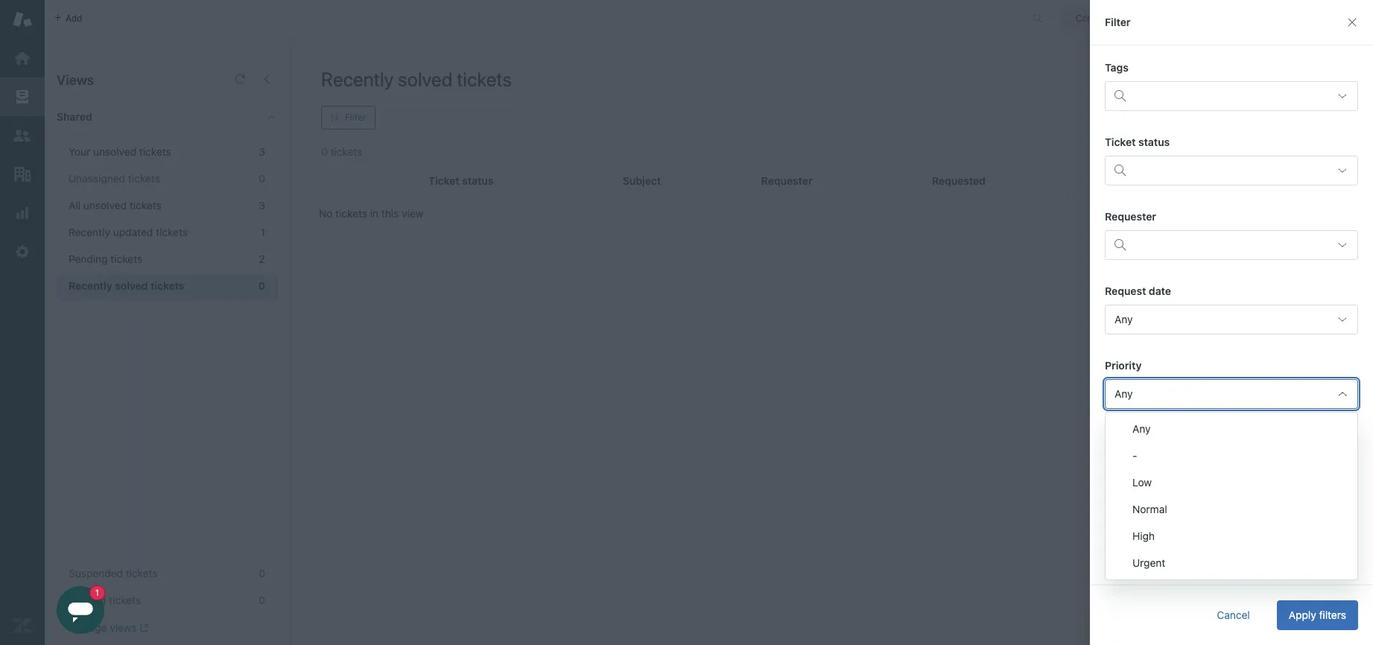 Task type: locate. For each thing, give the bounding box(es) containing it.
pending
[[69, 253, 108, 265]]

2 3 from the top
[[259, 199, 265, 212]]

organizations image
[[13, 165, 32, 184]]

get started image
[[13, 48, 32, 68]]

filter inside filter dialog
[[1105, 16, 1131, 28]]

any down request
[[1115, 313, 1133, 326]]

apply filters button
[[1277, 601, 1359, 631]]

1 3 from the top
[[259, 145, 265, 158]]

zendesk image
[[13, 616, 32, 636]]

0 horizontal spatial recently solved tickets
[[69, 279, 184, 292]]

Any field
[[1105, 305, 1359, 335], [1105, 379, 1359, 409]]

0
[[259, 172, 265, 185], [259, 279, 265, 292], [259, 567, 265, 580], [259, 594, 265, 607]]

1 vertical spatial solved
[[115, 279, 148, 292]]

any inside option
[[1133, 423, 1151, 435]]

any down "priority"
[[1115, 388, 1133, 400]]

views image
[[13, 87, 32, 107]]

tags
[[1105, 61, 1129, 74]]

all unsolved tickets
[[69, 199, 161, 212]]

needs
[[1197, 63, 1226, 76]]

1 horizontal spatial recently solved tickets
[[321, 68, 512, 90]]

2 vertical spatial any
[[1133, 423, 1151, 435]]

this
[[382, 207, 399, 220]]

- option
[[1106, 443, 1358, 470]]

manage
[[69, 622, 107, 634]]

3
[[259, 145, 265, 158], [259, 199, 265, 212]]

recently up filter button
[[321, 68, 394, 90]]

0 for suspended tickets
[[259, 567, 265, 580]]

your
[[69, 145, 90, 158]]

shared button
[[45, 95, 251, 139]]

filter
[[1105, 16, 1131, 28], [345, 112, 366, 123]]

your
[[1278, 63, 1299, 76]]

3 down collapse views pane icon
[[259, 145, 265, 158]]

0 for unassigned tickets
[[259, 172, 265, 185]]

priority list box
[[1105, 412, 1359, 581]]

1 any field from the top
[[1105, 305, 1359, 335]]

recently
[[321, 68, 394, 90], [69, 226, 110, 238], [69, 279, 112, 292]]

recently down the pending
[[69, 279, 112, 292]]

status
[[1139, 136, 1170, 148]]

2 any field from the top
[[1105, 379, 1359, 409]]

filter inside filter button
[[345, 112, 366, 123]]

0 horizontal spatial solved
[[115, 279, 148, 292]]

1
[[261, 226, 265, 238]]

shared heading
[[45, 95, 291, 139]]

solved
[[398, 68, 453, 90], [115, 279, 148, 292]]

0 vertical spatial any field
[[1105, 305, 1359, 335]]

0 vertical spatial recently solved tickets
[[321, 68, 512, 90]]

any
[[1115, 313, 1133, 326], [1115, 388, 1133, 400], [1133, 423, 1151, 435]]

unassigned tickets
[[69, 172, 160, 185]]

3 for your unsolved tickets
[[259, 145, 265, 158]]

1 vertical spatial 3
[[259, 199, 265, 212]]

unsolved down unassigned
[[83, 199, 127, 212]]

1 vertical spatial recently
[[69, 226, 110, 238]]

requester
[[1105, 210, 1157, 223]]

deleted
[[69, 594, 106, 607]]

microphone.
[[1180, 77, 1241, 89]]

tickets
[[457, 68, 512, 90], [139, 145, 171, 158], [128, 172, 160, 185], [130, 199, 161, 212], [335, 207, 367, 220], [156, 226, 188, 238], [111, 253, 143, 265], [151, 279, 184, 292], [126, 567, 158, 580], [109, 594, 141, 607]]

1 vertical spatial unsolved
[[83, 199, 127, 212]]

3 for all unsolved tickets
[[259, 199, 265, 212]]

1 horizontal spatial filter
[[1105, 16, 1131, 28]]

0 vertical spatial 3
[[259, 145, 265, 158]]

cancel button
[[1205, 601, 1262, 631]]

1 vertical spatial any field
[[1105, 379, 1359, 409]]

3 up 1
[[259, 199, 265, 212]]

0 vertical spatial filter
[[1105, 16, 1131, 28]]

0 vertical spatial any
[[1115, 313, 1133, 326]]

2 vertical spatial recently
[[69, 279, 112, 292]]

0 vertical spatial unsolved
[[93, 145, 137, 158]]

high option
[[1106, 523, 1358, 550]]

request date
[[1105, 285, 1172, 297]]

browser's
[[1131, 77, 1178, 89]]

views
[[110, 622, 137, 634]]

any up "-"
[[1133, 423, 1151, 435]]

apply
[[1289, 609, 1317, 622]]

close drawer image
[[1347, 16, 1359, 28]]

filters
[[1320, 609, 1347, 622]]

1 vertical spatial any
[[1115, 388, 1133, 400]]

unsolved for all
[[83, 199, 127, 212]]

1 vertical spatial filter
[[345, 112, 366, 123]]

refresh views pane image
[[234, 73, 246, 85]]

urgent
[[1133, 557, 1166, 569]]

filter dialog
[[1090, 0, 1374, 645]]

collapse views pane image
[[261, 73, 273, 85]]

ticket status element
[[1105, 156, 1359, 186]]

recently up the pending
[[69, 226, 110, 238]]

0 horizontal spatial filter
[[345, 112, 366, 123]]

shared
[[57, 110, 92, 123]]

- low
[[1133, 449, 1152, 489]]

tags element
[[1105, 81, 1359, 111]]

unsolved up unassigned tickets
[[93, 145, 137, 158]]

talk
[[1175, 63, 1194, 76]]

to
[[1265, 63, 1275, 76]]

-
[[1133, 449, 1138, 462]]

0 vertical spatial solved
[[398, 68, 453, 90]]

unsolved
[[93, 145, 137, 158], [83, 199, 127, 212]]

urgent option
[[1106, 550, 1358, 577]]

recently solved tickets
[[321, 68, 512, 90], [69, 279, 184, 292]]

in
[[370, 207, 379, 220]]

pending tickets
[[69, 253, 143, 265]]



Task type: vqa. For each thing, say whether or not it's contained in the screenshot.
'12'
no



Task type: describe. For each thing, give the bounding box(es) containing it.
admin image
[[13, 242, 32, 262]]

priority
[[1105, 359, 1142, 372]]

suspended
[[69, 567, 123, 580]]

1 horizontal spatial solved
[[398, 68, 453, 90]]

unassigned
[[69, 172, 125, 185]]

2
[[259, 253, 265, 265]]

cancel
[[1217, 609, 1250, 622]]

zendesk support image
[[13, 10, 32, 29]]

high
[[1133, 530, 1155, 543]]

request
[[1105, 285, 1147, 297]]

filter button
[[321, 106, 375, 130]]

your unsolved tickets
[[69, 145, 171, 158]]

apply filters
[[1289, 609, 1347, 622]]

0 for recently solved tickets
[[259, 279, 265, 292]]

no tickets in this view
[[319, 207, 424, 220]]

ticket
[[1105, 136, 1136, 148]]

any for request date
[[1115, 313, 1133, 326]]

any field for priority
[[1105, 379, 1359, 409]]

manage views link
[[69, 622, 148, 635]]

unsolved for your
[[93, 145, 137, 158]]

1 vertical spatial recently solved tickets
[[69, 279, 184, 292]]

normal option
[[1106, 496, 1358, 523]]

recently for 0
[[69, 279, 112, 292]]

manage views
[[69, 622, 137, 634]]

reporting image
[[13, 203, 32, 223]]

recently updated tickets
[[69, 226, 188, 238]]

(opens in a new tab) image
[[137, 624, 148, 633]]

main element
[[0, 0, 45, 645]]

any for priority
[[1115, 388, 1133, 400]]

low option
[[1106, 470, 1358, 496]]

access
[[1229, 63, 1263, 76]]

views
[[57, 72, 94, 88]]

normal
[[1133, 503, 1168, 516]]

any option
[[1106, 416, 1358, 443]]

requester element
[[1105, 230, 1359, 260]]

zendesk talk needs access to your browser's microphone.
[[1131, 63, 1299, 89]]

deleted tickets
[[69, 594, 141, 607]]

customers image
[[13, 126, 32, 145]]

view
[[402, 207, 424, 220]]

low
[[1133, 476, 1152, 489]]

recently for 1
[[69, 226, 110, 238]]

suspended tickets
[[69, 567, 158, 580]]

updated
[[113, 226, 153, 238]]

ticket status
[[1105, 136, 1170, 148]]

any field for request date
[[1105, 305, 1359, 335]]

all
[[69, 199, 81, 212]]

0 vertical spatial recently
[[321, 68, 394, 90]]

0 for deleted tickets
[[259, 594, 265, 607]]

conversations button
[[1060, 6, 1170, 30]]

zendesk
[[1131, 63, 1172, 76]]

date
[[1149, 285, 1172, 297]]

subject
[[623, 174, 661, 187]]

no
[[319, 207, 333, 220]]

conversations
[[1076, 12, 1136, 23]]



